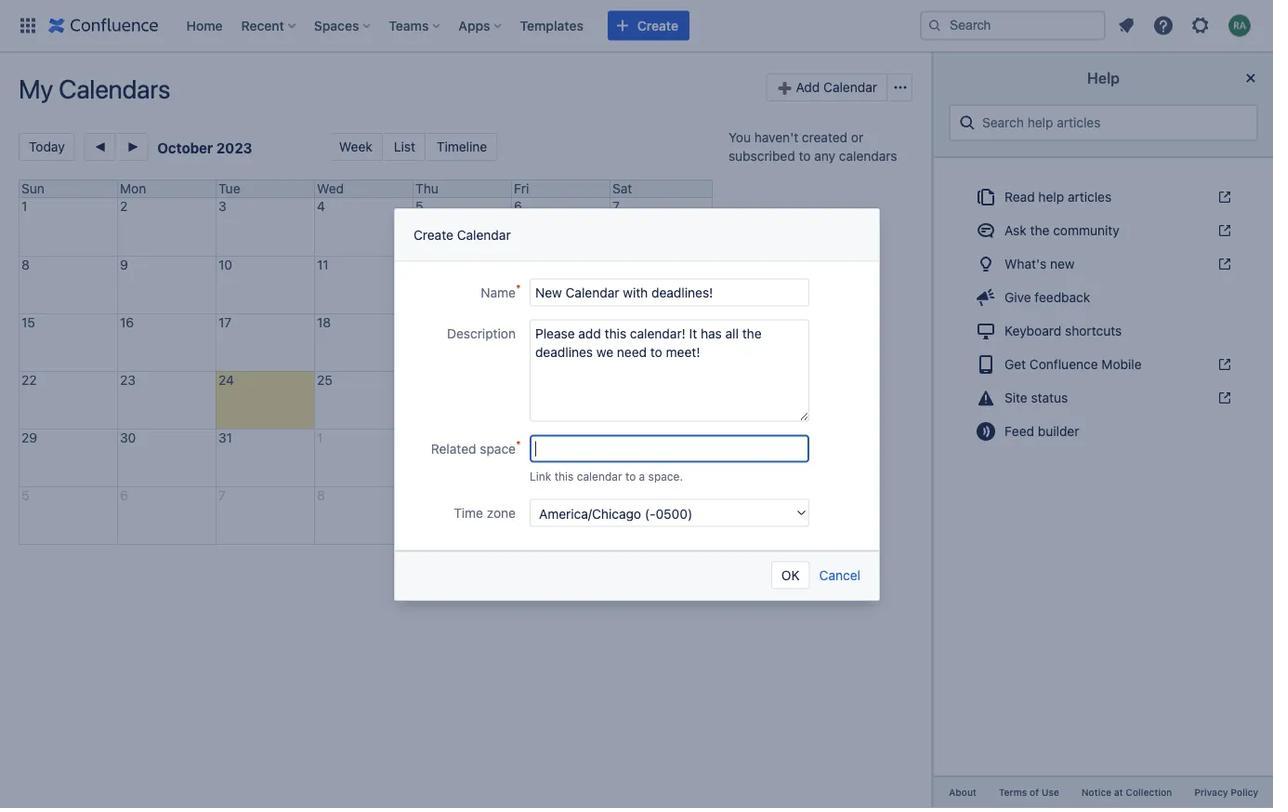 Task type: vqa. For each thing, say whether or not it's contained in the screenshot.
Site
yes



Task type: locate. For each thing, give the bounding box(es) containing it.
zone
[[487, 505, 516, 520]]

any
[[815, 148, 836, 164]]

add
[[796, 80, 820, 95]]

close image
[[1240, 67, 1263, 89]]

confluence image
[[48, 14, 159, 37], [48, 14, 159, 37]]

1 vertical spatial calendar
[[457, 227, 511, 242]]

shortcut icon image inside 'ask the community' link
[[1214, 223, 1233, 238]]

timeline button
[[428, 133, 498, 161]]

templates
[[520, 18, 584, 33]]

ask the community
[[1005, 223, 1120, 238]]

notice at collection link
[[1071, 785, 1184, 801]]

privacy policy
[[1195, 787, 1259, 798]]

1 shortcut icon image from the top
[[1214, 190, 1233, 205]]

new
[[1051, 256, 1075, 272]]

settings icon image
[[1190, 14, 1213, 37]]

subscribed
[[729, 148, 796, 164]]

shortcut icon image inside the get confluence mobile link
[[1214, 357, 1233, 372]]

4 shortcut icon image from the top
[[1214, 357, 1233, 372]]

required image down 13
[[516, 283, 531, 298]]

calendars
[[59, 73, 170, 104]]

privacy policy link
[[1184, 785, 1270, 801]]

warning icon image
[[975, 387, 998, 409]]

mon
[[120, 181, 146, 196]]

shortcut icon image for articles
[[1214, 190, 1233, 205]]

5 shortcut icon image from the top
[[1214, 391, 1233, 405]]

keyboard
[[1005, 323, 1062, 338]]

add calendar button
[[767, 73, 888, 101]]

shortcut icon image
[[1214, 190, 1233, 205], [1214, 223, 1233, 238], [1214, 257, 1233, 272], [1214, 357, 1233, 372], [1214, 391, 1233, 405]]

calendar right add
[[824, 80, 878, 95]]

0 vertical spatial to
[[799, 148, 811, 164]]

lightbulb icon image
[[975, 253, 998, 275]]

1 vertical spatial required image
[[516, 439, 531, 454]]

16
[[120, 315, 134, 330]]

home link
[[181, 11, 228, 40]]

link
[[530, 470, 552, 483]]

time zone
[[454, 505, 516, 520]]

spaces button
[[309, 11, 378, 40]]

use
[[1042, 787, 1060, 798]]

description
[[447, 325, 516, 341]]

to
[[799, 148, 811, 164], [626, 470, 636, 483]]

1 horizontal spatial calendar
[[824, 80, 878, 95]]

29
[[21, 430, 37, 445]]

banner
[[0, 0, 1274, 52]]

30
[[120, 430, 136, 445]]

timeline
[[437, 139, 487, 154]]

18
[[317, 315, 331, 330]]

help
[[1039, 189, 1065, 205]]

thu
[[416, 181, 439, 196]]

25
[[317, 372, 333, 388]]

give feedback button
[[964, 283, 1244, 312]]

confluence
[[1030, 357, 1099, 372]]

4
[[317, 199, 325, 214]]

what's new link
[[964, 249, 1244, 279]]

required image
[[516, 283, 531, 298], [516, 439, 531, 454]]

site
[[1005, 390, 1028, 405]]

add calendar
[[796, 80, 878, 95]]

22
[[21, 372, 37, 388]]

comment icon image
[[975, 219, 998, 242]]

9
[[120, 257, 128, 272]]

0 horizontal spatial calendar
[[457, 227, 511, 242]]

3 shortcut icon image from the top
[[1214, 257, 1233, 272]]

calendar right create
[[457, 227, 511, 242]]

shortcut icon image inside read help articles link
[[1214, 190, 1233, 205]]

created
[[802, 130, 848, 145]]

name
[[481, 285, 516, 300]]

get confluence mobile link
[[964, 350, 1244, 379]]

templates link
[[515, 11, 589, 40]]

list
[[394, 139, 416, 154]]

cancel
[[820, 567, 861, 583]]

time
[[454, 505, 484, 520]]

mobile icon image
[[975, 353, 998, 376]]

haven't
[[755, 130, 799, 145]]

week
[[339, 139, 373, 154]]

to left a on the bottom right of page
[[626, 470, 636, 483]]

2 required image from the top
[[516, 439, 531, 454]]

screen icon image
[[975, 320, 998, 342]]

calendar
[[824, 80, 878, 95], [457, 227, 511, 242]]

Search help articles field
[[977, 106, 1250, 139]]

search image
[[928, 18, 943, 33]]

1 vertical spatial to
[[626, 470, 636, 483]]

0 vertical spatial calendar
[[824, 80, 878, 95]]

◄
[[94, 139, 107, 154]]

to left any
[[799, 148, 811, 164]]

you haven't created or subscribed to any calendars
[[729, 130, 898, 164]]

about
[[949, 787, 977, 798]]

site status link
[[964, 383, 1244, 413]]

1 required image from the top
[[516, 283, 531, 298]]

required image up link
[[516, 439, 531, 454]]

read help articles
[[1005, 189, 1112, 205]]

october 2023
[[158, 139, 252, 156]]

shortcut icon image inside site status link
[[1214, 391, 1233, 405]]

0 vertical spatial required image
[[516, 283, 531, 298]]

2 shortcut icon image from the top
[[1214, 223, 1233, 238]]

1 horizontal spatial to
[[799, 148, 811, 164]]

► button
[[118, 133, 148, 161]]

Name text field
[[530, 278, 810, 306]]

policy
[[1231, 787, 1259, 798]]

21
[[613, 315, 626, 330]]

articles
[[1068, 189, 1112, 205]]

help
[[1088, 69, 1121, 87]]

the
[[1031, 223, 1050, 238]]

17
[[219, 315, 232, 330]]

terms of use
[[999, 787, 1060, 798]]

site status
[[1005, 390, 1069, 405]]

signal icon image
[[975, 420, 998, 443]]

keyboard shortcuts
[[1005, 323, 1123, 338]]

calendar inside button
[[824, 80, 878, 95]]



Task type: describe. For each thing, give the bounding box(es) containing it.
12
[[416, 257, 429, 272]]

community
[[1054, 223, 1120, 238]]

space
[[480, 441, 516, 456]]

collection
[[1126, 787, 1173, 798]]

ok button
[[772, 561, 810, 589]]

at
[[1115, 787, 1124, 798]]

spaces
[[314, 18, 359, 33]]

privacy
[[1195, 787, 1229, 798]]

Related space text field
[[530, 435, 810, 463]]

home
[[186, 18, 223, 33]]

calendar for add calendar
[[824, 80, 878, 95]]

0 horizontal spatial to
[[626, 470, 636, 483]]

ask
[[1005, 223, 1027, 238]]

feed
[[1005, 424, 1035, 439]]

20
[[514, 315, 530, 330]]

about button
[[938, 785, 988, 801]]

11
[[317, 257, 329, 272]]

14
[[613, 257, 627, 272]]

today button
[[19, 133, 75, 161]]

required image for name
[[516, 283, 531, 298]]

calendars
[[840, 148, 898, 164]]

read
[[1005, 189, 1036, 205]]

get confluence mobile
[[1005, 357, 1142, 372]]

fri
[[514, 181, 529, 196]]

builder
[[1038, 424, 1080, 439]]

6
[[514, 199, 522, 214]]

23
[[120, 372, 136, 388]]

2
[[120, 199, 128, 214]]

feedback
[[1035, 290, 1091, 305]]

5
[[416, 199, 424, 214]]

wed
[[317, 181, 344, 196]]

terms
[[999, 787, 1027, 798]]

sat
[[613, 181, 633, 196]]

status
[[1032, 390, 1069, 405]]

shortcut icon image for community
[[1214, 223, 1233, 238]]

notice
[[1082, 787, 1112, 798]]

week button
[[330, 133, 383, 161]]

feed builder button
[[964, 417, 1244, 446]]

13
[[514, 257, 528, 272]]

give
[[1005, 290, 1032, 305]]

give feedback
[[1005, 290, 1091, 305]]

8
[[21, 257, 30, 272]]

banner containing home
[[0, 0, 1274, 52]]

ask the community link
[[964, 216, 1244, 245]]

shortcut icon image inside what's new link
[[1214, 257, 1233, 272]]

terms of use link
[[988, 785, 1071, 801]]

of
[[1030, 787, 1039, 798]]

31
[[219, 430, 232, 445]]

global element
[[11, 0, 917, 52]]

feed builder
[[1005, 424, 1080, 439]]

Search field
[[921, 11, 1107, 40]]

my calendars
[[19, 73, 170, 104]]

►
[[127, 139, 140, 154]]

feedback icon image
[[975, 286, 998, 309]]

link this calendar to a space.
[[530, 470, 683, 483]]

calendar
[[577, 470, 623, 483]]

sun
[[21, 181, 44, 196]]

calendar for create calendar
[[457, 227, 511, 242]]

you
[[729, 130, 751, 145]]

read help articles link
[[964, 182, 1244, 212]]

related
[[431, 441, 477, 456]]

24
[[219, 372, 234, 388]]

create
[[414, 227, 454, 242]]

1
[[21, 199, 27, 214]]

add calendar image
[[777, 80, 792, 95]]

2023
[[216, 139, 252, 156]]

documents icon image
[[975, 186, 998, 208]]

tue
[[219, 181, 240, 196]]

shortcut icon image for mobile
[[1214, 357, 1233, 372]]

mobile
[[1102, 357, 1142, 372]]

october
[[158, 139, 213, 156]]

my
[[19, 73, 53, 104]]

this
[[555, 470, 574, 483]]

to inside you haven't created or subscribed to any calendars
[[799, 148, 811, 164]]

what's new
[[1005, 256, 1075, 272]]

◄ button
[[84, 133, 116, 161]]

notice at collection
[[1082, 787, 1173, 798]]

ok
[[782, 567, 800, 583]]

list button
[[385, 133, 426, 161]]

cancel link
[[820, 561, 861, 589]]

create calendar
[[414, 227, 511, 242]]

required image for related space
[[516, 439, 531, 454]]

apps
[[459, 18, 491, 33]]

15
[[21, 315, 35, 330]]

Description text field
[[530, 319, 810, 422]]



